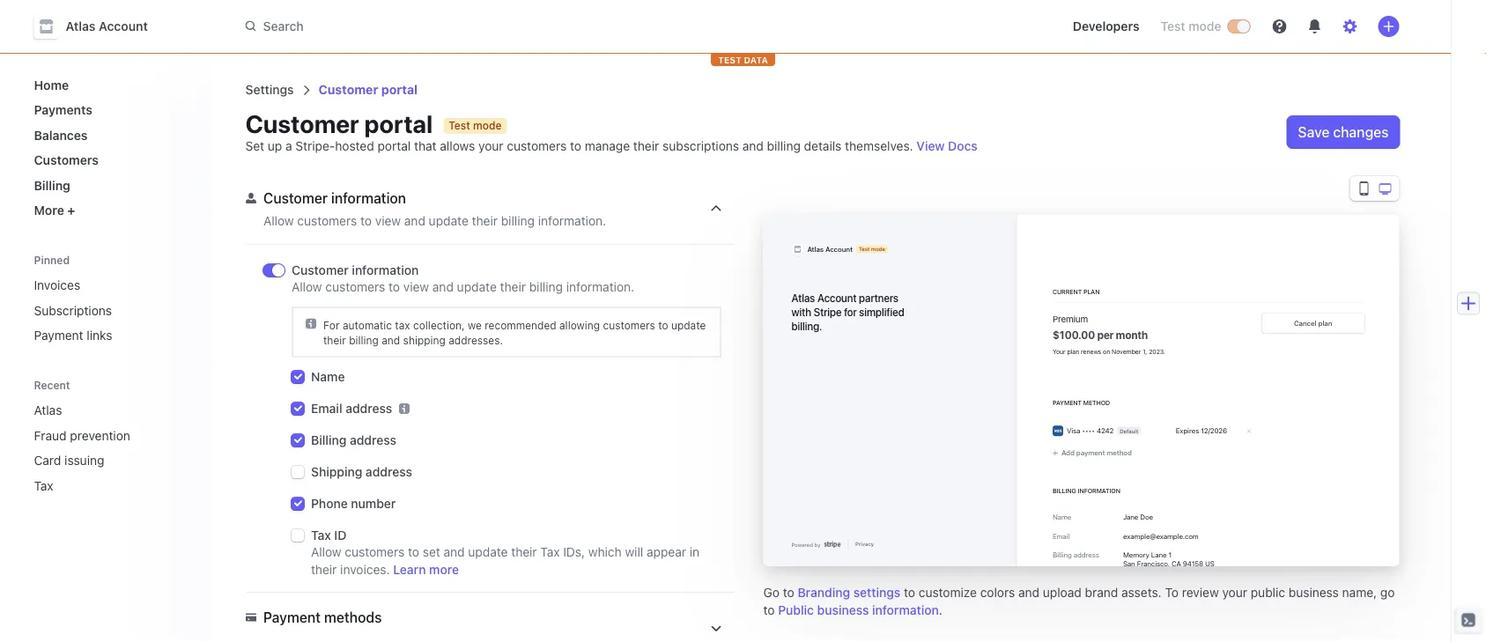 Task type: describe. For each thing, give the bounding box(es) containing it.
customize
[[919, 586, 977, 600]]

payment methods button
[[238, 600, 735, 642]]

address for shipping address
[[365, 465, 412, 480]]

notifications image
[[1308, 19, 1322, 33]]

month
[[1116, 329, 1148, 341]]

to up tax
[[388, 280, 400, 295]]

add
[[1061, 449, 1074, 457]]

settings
[[245, 82, 294, 97]]

powered by link
[[788, 538, 841, 549]]

hosted
[[335, 139, 374, 153]]

allowing
[[559, 319, 600, 332]]

recent navigation links element
[[16, 371, 210, 500]]

set
[[422, 545, 440, 560]]

to right go
[[783, 586, 794, 600]]

94158
[[1183, 559, 1203, 568]]

••••
[[1082, 427, 1095, 435]]

address for billing address
[[349, 434, 396, 448]]

0 vertical spatial allow
[[263, 214, 294, 229]]

view docs link
[[917, 137, 978, 155]]

to right the settings
[[904, 586, 915, 600]]

november
[[1112, 348, 1141, 355]]

account for atlas account partners with stripe for simplified billing.
[[818, 292, 857, 304]]

learn more
[[393, 563, 459, 578]]

and inside for automatic tax collection, we recommended allowing customers to update their billing and shipping addresses.
[[381, 334, 400, 347]]

Search text field
[[235, 10, 732, 43]]

payment methods
[[263, 610, 382, 626]]

home link
[[27, 70, 196, 99]]

shipping
[[311, 465, 362, 480]]

customers inside for automatic tax collection, we recommended allowing customers to update their billing and shipping addresses.
[[603, 319, 655, 332]]

premium
[[1053, 314, 1088, 324]]

go to branding settings
[[763, 586, 901, 600]]

to inside for automatic tax collection, we recommended allowing customers to update their billing and shipping addresses.
[[658, 319, 668, 332]]

your inside test mode set up a stripe-hosted portal that allows your customers to manage their subscriptions and billing details themselves. view docs
[[478, 139, 504, 153]]

which
[[588, 545, 621, 560]]

and inside allow customers to set and update their tax ids, which will appear in their invoices.
[[443, 545, 464, 560]]

data
[[744, 55, 768, 65]]

public business information .
[[778, 603, 943, 618]]

address for billing address memory lane 1 san francisco, ca 94158 us
[[1073, 551, 1099, 559]]

default
[[1120, 428, 1138, 434]]

1 vertical spatial business
[[817, 603, 869, 618]]

1 vertical spatial information.
[[566, 280, 634, 295]]

premium $100.00 per month your plan renews on november 1, 2023 .
[[1053, 314, 1165, 355]]

shipping address
[[311, 465, 412, 480]]

cancel plan link
[[1262, 314, 1364, 333]]

issuing
[[64, 453, 104, 468]]

review
[[1182, 586, 1219, 600]]

expires
[[1176, 427, 1199, 435]]

set
[[245, 139, 264, 153]]

will
[[625, 545, 643, 560]]

name for name jane doe
[[1053, 513, 1071, 521]]

tax for tax id
[[311, 529, 331, 543]]

pinned element
[[27, 271, 196, 350]]

on
[[1103, 348, 1110, 355]]

go
[[763, 586, 780, 600]]

manage
[[585, 139, 630, 153]]

with
[[792, 306, 812, 318]]

atlas for atlas account partners with stripe for simplified billing.
[[792, 292, 815, 304]]

0 horizontal spatial view
[[375, 214, 401, 229]]

1 vertical spatial customer
[[263, 190, 327, 207]]

customers link
[[27, 146, 196, 174]]

learn more link
[[393, 562, 459, 579]]

payment method
[[1053, 399, 1110, 406]]

0 vertical spatial portal
[[381, 82, 418, 97]]

their down the allows
[[471, 214, 497, 229]]

public business information link
[[778, 602, 939, 619]]

phone number
[[311, 497, 396, 511]]

pinned
[[34, 254, 70, 266]]

save changes button
[[1288, 116, 1400, 148]]

card
[[34, 453, 61, 468]]

atlas for atlas
[[34, 403, 62, 418]]

memory
[[1123, 551, 1149, 559]]

1 vertical spatial .
[[939, 603, 943, 618]]

and down that
[[404, 214, 425, 229]]

card issuing
[[34, 453, 104, 468]]

powered
[[792, 542, 813, 548]]

0 vertical spatial customer
[[319, 82, 378, 97]]

settings image
[[1343, 19, 1357, 33]]

privacy link
[[856, 541, 874, 548]]

and inside test mode set up a stripe-hosted portal that allows your customers to manage their subscriptions and billing details themselves. view docs
[[743, 139, 764, 153]]

their left ids,
[[511, 545, 537, 560]]

learn
[[393, 563, 426, 578]]

1,
[[1143, 348, 1147, 355]]

allow inside allow customers to set and update their tax ids, which will appear in their invoices.
[[311, 545, 341, 560]]

tax link
[[27, 471, 171, 500]]

billing address
[[311, 434, 396, 448]]

number
[[351, 497, 396, 511]]

their inside for automatic tax collection, we recommended allowing customers to update their billing and shipping addresses.
[[323, 334, 346, 347]]

account for atlas account test mode
[[826, 245, 853, 254]]

address for email address
[[345, 402, 392, 416]]

stripe image
[[824, 541, 841, 548]]

billing inside test mode set up a stripe-hosted portal that allows your customers to manage their subscriptions and billing details themselves. view docs
[[767, 139, 801, 153]]

subscriptions
[[34, 303, 112, 318]]

expires 12/2026
[[1176, 427, 1227, 435]]

balances
[[34, 128, 88, 142]]

payment links
[[34, 328, 112, 343]]

methods
[[324, 610, 382, 626]]

assets.
[[1122, 586, 1162, 600]]

go
[[1381, 586, 1395, 600]]

subscriptions link
[[27, 296, 196, 325]]

name jane doe
[[1053, 513, 1153, 521]]

search
[[263, 19, 304, 33]]

view
[[917, 139, 945, 153]]

per
[[1097, 329, 1114, 341]]

mode for test mode
[[1189, 19, 1222, 33]]

doe
[[1140, 513, 1153, 521]]

payment
[[1076, 449, 1105, 457]]

addresses.
[[448, 334, 503, 347]]

information up tax
[[352, 263, 418, 278]]

recent
[[34, 379, 70, 391]]

test inside "atlas account test mode"
[[859, 246, 870, 252]]

test
[[718, 55, 742, 65]]

add payment method
[[1061, 449, 1132, 457]]

we
[[467, 319, 481, 332]]

customer portal
[[319, 82, 418, 97]]

mode for test mode set up a stripe-hosted portal that allows your customers to manage their subscriptions and billing details themselves. view docs
[[473, 120, 502, 132]]

settings link
[[245, 82, 294, 97]]

email for email example@example.com
[[1053, 532, 1070, 540]]

billing for billing address memory lane 1 san francisco, ca 94158 us
[[1053, 551, 1072, 559]]

payment for payment links
[[34, 328, 83, 343]]

for
[[323, 319, 339, 332]]

customers up automatic
[[325, 280, 385, 295]]

plan for cancel plan
[[1318, 319, 1332, 328]]

update inside allow customers to set and update their tax ids, which will appear in their invoices.
[[468, 545, 508, 560]]

collection,
[[413, 319, 464, 332]]

email for email address
[[311, 402, 342, 416]]

allow customers to set and update their tax ids, which will appear in their invoices.
[[311, 545, 699, 578]]

that
[[414, 139, 437, 153]]

simplified
[[859, 306, 905, 318]]

fraud prevention link
[[27, 421, 171, 450]]

jane
[[1123, 513, 1138, 521]]



Task type: locate. For each thing, give the bounding box(es) containing it.
test up the allows
[[449, 120, 470, 132]]

details
[[804, 139, 842, 153]]

invoices.
[[340, 563, 389, 578]]

plan right current
[[1083, 288, 1100, 295]]

docs
[[948, 139, 978, 153]]

address up the shipping address on the left bottom of page
[[349, 434, 396, 448]]

portal up that
[[381, 82, 418, 97]]

their up recommended
[[500, 280, 526, 295]]

1 vertical spatial test
[[449, 120, 470, 132]]

and right colors
[[1019, 586, 1040, 600]]

recent element
[[16, 396, 210, 500]]

business down branding settings link
[[817, 603, 869, 618]]

0 horizontal spatial mode
[[473, 120, 502, 132]]

address up brand
[[1073, 551, 1099, 559]]

billing link
[[27, 171, 196, 200]]

tax for tax
[[34, 478, 53, 493]]

0 vertical spatial name
[[311, 370, 345, 385]]

cancel
[[1294, 319, 1316, 328]]

save changes
[[1298, 124, 1389, 141]]

1 horizontal spatial business
[[1289, 586, 1339, 600]]

mode inside test mode set up a stripe-hosted portal that allows your customers to manage their subscriptions and billing details themselves. view docs
[[473, 120, 502, 132]]

billing up shipping
[[311, 434, 346, 448]]

tax inside allow customers to set and update their tax ids, which will appear in their invoices.
[[540, 545, 559, 560]]

atlas
[[66, 19, 96, 33], [808, 245, 824, 254], [792, 292, 815, 304], [34, 403, 62, 418]]

home
[[34, 78, 69, 92]]

account up atlas account partners with stripe for simplified billing.
[[826, 245, 853, 254]]

billing for billing address
[[311, 434, 346, 448]]

customer down the a
[[263, 190, 327, 207]]

atlas for atlas account test mode
[[808, 245, 824, 254]]

2 horizontal spatial payment
[[1053, 399, 1082, 406]]

0 vertical spatial customer information allow customers to view and update their billing information.
[[263, 190, 606, 229]]

1 vertical spatial your
[[1223, 586, 1248, 600]]

test for test mode
[[1161, 19, 1186, 33]]

1 horizontal spatial plan
[[1083, 288, 1100, 295]]

1 vertical spatial portal
[[378, 139, 411, 153]]

information.
[[538, 214, 606, 229], [566, 280, 634, 295]]

themselves.
[[845, 139, 913, 153]]

current
[[1053, 288, 1082, 295]]

plan
[[1083, 288, 1100, 295], [1318, 319, 1332, 328], [1067, 348, 1079, 355]]

payment inside button
[[263, 610, 320, 626]]

1 vertical spatial allow
[[291, 280, 322, 295]]

payment up 'visa'
[[1053, 399, 1082, 406]]

1 horizontal spatial email
[[1053, 532, 1070, 540]]

francisco,
[[1137, 559, 1170, 568]]

. down customize
[[939, 603, 943, 618]]

allows
[[440, 139, 475, 153]]

email
[[311, 402, 342, 416], [1053, 532, 1070, 540]]

mode left help "icon"
[[1189, 19, 1222, 33]]

email example@example.com
[[1053, 532, 1198, 540]]

information. up allowing
[[566, 280, 634, 295]]

name up email address
[[311, 370, 345, 385]]

billing up upload
[[1053, 551, 1072, 559]]

in
[[689, 545, 699, 560]]

tax down card
[[34, 478, 53, 493]]

. inside premium $100.00 per month your plan renews on november 1, 2023 .
[[1163, 348, 1165, 355]]

atlas up home
[[66, 19, 96, 33]]

and right subscriptions
[[743, 139, 764, 153]]

account up stripe on the top right of the page
[[818, 292, 857, 304]]

2 vertical spatial account
[[818, 292, 857, 304]]

method
[[1083, 399, 1110, 406], [1107, 449, 1132, 457]]

payment left methods
[[263, 610, 320, 626]]

atlas up stripe on the top right of the page
[[808, 245, 824, 254]]

up
[[268, 139, 282, 153]]

portal inside test mode set up a stripe-hosted portal that allows your customers to manage their subscriptions and billing details themselves. view docs
[[378, 139, 411, 153]]

atlas for atlas account
[[66, 19, 96, 33]]

more +
[[34, 203, 75, 218]]

0 vertical spatial payment
[[34, 328, 83, 343]]

1 vertical spatial view
[[403, 280, 429, 295]]

customers
[[34, 153, 99, 167]]

2 horizontal spatial test
[[1161, 19, 1186, 33]]

test for test mode set up a stripe-hosted portal that allows your customers to manage their subscriptions and billing details themselves. view docs
[[449, 120, 470, 132]]

atlas up with
[[792, 292, 815, 304]]

information down the settings
[[872, 603, 939, 618]]

account for atlas account
[[99, 19, 148, 33]]

1 horizontal spatial your
[[1223, 586, 1248, 600]]

to down hosted
[[360, 214, 371, 229]]

Search search field
[[235, 10, 732, 43]]

tax id
[[311, 529, 346, 543]]

address up the billing address
[[345, 402, 392, 416]]

payment for payment methods
[[263, 610, 320, 626]]

us
[[1205, 559, 1215, 568]]

changes
[[1333, 124, 1389, 141]]

0 vertical spatial business
[[1289, 586, 1339, 600]]

customers down stripe-
[[297, 214, 357, 229]]

1 horizontal spatial view
[[403, 280, 429, 295]]

test inside test mode set up a stripe-hosted portal that allows your customers to manage their subscriptions and billing details themselves. view docs
[[449, 120, 470, 132]]

2 vertical spatial customer
[[291, 263, 348, 278]]

billing.
[[792, 320, 822, 332]]

lane
[[1151, 551, 1167, 559]]

email down the "name jane doe"
[[1053, 532, 1070, 540]]

view
[[375, 214, 401, 229], [403, 280, 429, 295]]

1 horizontal spatial mode
[[871, 246, 886, 252]]

0 vertical spatial view
[[375, 214, 401, 229]]

2 horizontal spatial tax
[[540, 545, 559, 560]]

0 vertical spatial information.
[[538, 214, 606, 229]]

customer information allow customers to view and update their billing information. up we
[[291, 263, 634, 295]]

information
[[331, 190, 406, 207], [352, 263, 418, 278], [1078, 487, 1120, 495], [872, 603, 939, 618]]

billing
[[767, 139, 801, 153], [501, 214, 534, 229], [529, 280, 563, 295], [349, 334, 378, 347]]

1 vertical spatial account
[[826, 245, 853, 254]]

their
[[633, 139, 659, 153], [471, 214, 497, 229], [500, 280, 526, 295], [323, 334, 346, 347], [511, 545, 537, 560], [311, 563, 336, 578]]

example@example.com
[[1123, 532, 1198, 540]]

customer up hosted
[[319, 82, 378, 97]]

atlas inside button
[[66, 19, 96, 33]]

business
[[1289, 586, 1339, 600], [817, 603, 869, 618]]

to left the manage
[[570, 139, 581, 153]]

for automatic tax collection, we recommended allowing customers to update their billing and shipping addresses.
[[323, 319, 706, 347]]

0 horizontal spatial name
[[311, 370, 345, 385]]

12/2026
[[1201, 427, 1227, 435]]

0 vertical spatial method
[[1083, 399, 1110, 406]]

1 vertical spatial plan
[[1318, 319, 1332, 328]]

to customize colors and upload brand assets. to review your public business name, go to
[[763, 586, 1395, 618]]

billing for billing
[[34, 178, 70, 193]]

subscriptions
[[663, 139, 739, 153]]

mode up the allows
[[473, 120, 502, 132]]

0 vertical spatial plan
[[1083, 288, 1100, 295]]

. right 1,
[[1163, 348, 1165, 355]]

stripe
[[814, 306, 842, 318]]

0 vertical spatial test
[[1161, 19, 1186, 33]]

1 vertical spatial tax
[[311, 529, 331, 543]]

to inside allow customers to set and update their tax ids, which will appear in their invoices.
[[408, 545, 419, 560]]

mode up partners
[[871, 246, 886, 252]]

help image
[[1273, 19, 1287, 33]]

plan for current plan
[[1083, 288, 1100, 295]]

method up "visa •••• 4242 default"
[[1083, 399, 1110, 406]]

cancel plan
[[1294, 319, 1332, 328]]

to left set
[[408, 545, 419, 560]]

0 vertical spatial email
[[311, 402, 342, 416]]

2 vertical spatial payment
[[263, 610, 320, 626]]

brand
[[1085, 586, 1118, 600]]

account inside atlas account partners with stripe for simplified billing.
[[818, 292, 857, 304]]

name down billing information
[[1053, 513, 1071, 521]]

upload
[[1043, 586, 1082, 600]]

billing up more +
[[34, 178, 70, 193]]

test right developers
[[1161, 19, 1186, 33]]

address
[[345, 402, 392, 416], [349, 434, 396, 448], [365, 465, 412, 480], [1073, 551, 1099, 559]]

billing
[[34, 178, 70, 193], [311, 434, 346, 448], [1053, 487, 1076, 495], [1053, 551, 1072, 559]]

billing inside billing link
[[34, 178, 70, 193]]

test up partners
[[859, 246, 870, 252]]

0 horizontal spatial payment
[[34, 328, 83, 343]]

update inside for automatic tax collection, we recommended allowing customers to update their billing and shipping addresses.
[[671, 319, 706, 332]]

tax inside recent element
[[34, 478, 53, 493]]

tax left ids,
[[540, 545, 559, 560]]

pinned navigation links element
[[27, 246, 200, 350]]

invoices
[[34, 278, 80, 293]]

account up home "link"
[[99, 19, 148, 33]]

0 horizontal spatial .
[[939, 603, 943, 618]]

update
[[428, 214, 468, 229], [457, 280, 496, 295], [671, 319, 706, 332], [468, 545, 508, 560]]

2 vertical spatial mode
[[871, 246, 886, 252]]

2 horizontal spatial plan
[[1318, 319, 1332, 328]]

invoices link
[[27, 271, 196, 300]]

atlas account button
[[34, 14, 166, 39]]

plan right your
[[1067, 348, 1079, 355]]

your right the allows
[[478, 139, 504, 153]]

id
[[334, 529, 346, 543]]

to inside test mode set up a stripe-hosted portal that allows your customers to manage their subscriptions and billing details themselves. view docs
[[570, 139, 581, 153]]

atlas inside recent element
[[34, 403, 62, 418]]

address inside billing address memory lane 1 san francisco, ca 94158 us
[[1073, 551, 1099, 559]]

billing inside for automatic tax collection, we recommended allowing customers to update their billing and shipping addresses.
[[349, 334, 378, 347]]

2 vertical spatial plan
[[1067, 348, 1079, 355]]

and down tax
[[381, 334, 400, 347]]

customers up invoices.
[[344, 545, 404, 560]]

0 vertical spatial tax
[[34, 478, 53, 493]]

ids,
[[563, 545, 585, 560]]

recommended
[[484, 319, 556, 332]]

save
[[1298, 124, 1330, 141]]

1 vertical spatial name
[[1053, 513, 1071, 521]]

customer information allow customers to view and update their billing information. down that
[[263, 190, 606, 229]]

your left public at the bottom of the page
[[1223, 586, 1248, 600]]

branding
[[798, 586, 850, 600]]

and up more
[[443, 545, 464, 560]]

billing inside billing address memory lane 1 san francisco, ca 94158 us
[[1053, 551, 1072, 559]]

and up 'collection,'
[[432, 280, 453, 295]]

public
[[778, 603, 814, 618]]

atlas up fraud
[[34, 403, 62, 418]]

developers link
[[1066, 12, 1147, 41]]

test
[[1161, 19, 1186, 33], [449, 120, 470, 132], [859, 246, 870, 252]]

payments link
[[27, 96, 196, 124]]

payment down subscriptions
[[34, 328, 83, 343]]

and inside to customize colors and upload brand assets. to review your public business name, go to
[[1019, 586, 1040, 600]]

0 horizontal spatial business
[[817, 603, 869, 618]]

.
[[1163, 348, 1165, 355], [939, 603, 943, 618]]

method inside add payment method link
[[1107, 449, 1132, 457]]

2 horizontal spatial mode
[[1189, 19, 1222, 33]]

branding settings link
[[798, 584, 901, 602]]

developers
[[1073, 19, 1140, 33]]

san
[[1123, 559, 1135, 568]]

2 vertical spatial test
[[859, 246, 870, 252]]

1 horizontal spatial tax
[[311, 529, 331, 543]]

their inside test mode set up a stripe-hosted portal that allows your customers to manage their subscriptions and billing details themselves. view docs
[[633, 139, 659, 153]]

name
[[311, 370, 345, 385], [1053, 513, 1071, 521]]

plan right cancel
[[1318, 319, 1332, 328]]

1 horizontal spatial .
[[1163, 348, 1165, 355]]

information up the "name jane doe"
[[1078, 487, 1120, 495]]

portal left that
[[378, 139, 411, 153]]

test data
[[718, 55, 768, 65]]

atlas inside atlas account partners with stripe for simplified billing.
[[792, 292, 815, 304]]

customer information allow customers to view and update their billing information.
[[263, 190, 606, 229], [291, 263, 634, 295]]

balances link
[[27, 121, 196, 149]]

to
[[570, 139, 581, 153], [360, 214, 371, 229], [388, 280, 400, 295], [658, 319, 668, 332], [408, 545, 419, 560], [783, 586, 794, 600], [904, 586, 915, 600], [763, 603, 775, 618]]

0 horizontal spatial test
[[449, 120, 470, 132]]

1 vertical spatial customer information allow customers to view and update their billing information.
[[291, 263, 634, 295]]

4242
[[1097, 427, 1113, 435]]

information down hosted
[[331, 190, 406, 207]]

more
[[34, 203, 64, 218]]

tax
[[395, 319, 410, 332]]

to right allowing
[[658, 319, 668, 332]]

by
[[815, 542, 821, 548]]

1 horizontal spatial name
[[1053, 513, 1071, 521]]

their down the tax id
[[311, 563, 336, 578]]

0 horizontal spatial plan
[[1067, 348, 1079, 355]]

plan inside premium $100.00 per month your plan renews on november 1, 2023 .
[[1067, 348, 1079, 355]]

information. down the manage
[[538, 214, 606, 229]]

customers left the manage
[[507, 139, 567, 153]]

0 vertical spatial .
[[1163, 348, 1165, 355]]

public
[[1251, 586, 1286, 600]]

1 horizontal spatial payment
[[263, 610, 320, 626]]

1 vertical spatial method
[[1107, 449, 1132, 457]]

appear
[[646, 545, 686, 560]]

to down go
[[763, 603, 775, 618]]

1 vertical spatial email
[[1053, 532, 1070, 540]]

0 horizontal spatial tax
[[34, 478, 53, 493]]

billing down add
[[1053, 487, 1076, 495]]

payment for payment method
[[1053, 399, 1082, 406]]

account inside button
[[99, 19, 148, 33]]

address up number
[[365, 465, 412, 480]]

customers inside test mode set up a stripe-hosted portal that allows your customers to manage their subscriptions and billing details themselves. view docs
[[507, 139, 567, 153]]

fraud prevention
[[34, 428, 130, 443]]

1 horizontal spatial test
[[859, 246, 870, 252]]

your inside to customize colors and upload brand assets. to review your public business name, go to
[[1223, 586, 1248, 600]]

customers inside allow customers to set and update their tax ids, which will appear in their invoices.
[[344, 545, 404, 560]]

shipping
[[403, 334, 445, 347]]

0 vertical spatial account
[[99, 19, 148, 33]]

tax left id
[[311, 529, 331, 543]]

renews
[[1081, 348, 1101, 355]]

0 horizontal spatial email
[[311, 402, 342, 416]]

their down for
[[323, 334, 346, 347]]

ca
[[1172, 559, 1181, 568]]

1 vertical spatial mode
[[473, 120, 502, 132]]

2 vertical spatial allow
[[311, 545, 341, 560]]

name for name
[[311, 370, 345, 385]]

powered by
[[792, 542, 821, 548]]

core navigation links element
[[27, 70, 196, 225]]

0 vertical spatial your
[[478, 139, 504, 153]]

their right the manage
[[633, 139, 659, 153]]

email up the billing address
[[311, 402, 342, 416]]

0 vertical spatial mode
[[1189, 19, 1222, 33]]

settings
[[854, 586, 901, 600]]

customers right allowing
[[603, 319, 655, 332]]

and
[[743, 139, 764, 153], [404, 214, 425, 229], [432, 280, 453, 295], [381, 334, 400, 347], [443, 545, 464, 560], [1019, 586, 1040, 600]]

2 vertical spatial tax
[[540, 545, 559, 560]]

1 vertical spatial payment
[[1053, 399, 1082, 406]]

payment inside pinned 'element'
[[34, 328, 83, 343]]

customer
[[319, 82, 378, 97], [263, 190, 327, 207], [291, 263, 348, 278]]

mode inside "atlas account test mode"
[[871, 246, 886, 252]]

0 horizontal spatial your
[[478, 139, 504, 153]]

business right public at the bottom of the page
[[1289, 586, 1339, 600]]

billing for billing information
[[1053, 487, 1076, 495]]

customer up for
[[291, 263, 348, 278]]

method down the 'default'
[[1107, 449, 1132, 457]]

atlas account
[[66, 19, 148, 33]]

business inside to customize colors and upload brand assets. to review your public business name, go to
[[1289, 586, 1339, 600]]



Task type: vqa. For each thing, say whether or not it's contained in the screenshot.
+
yes



